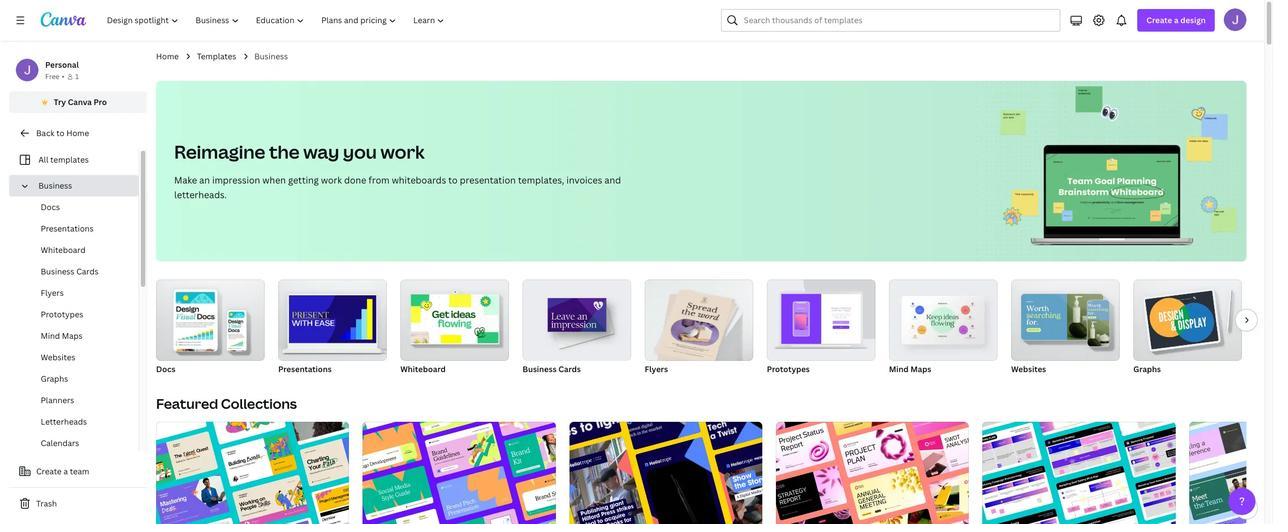 Task type: describe. For each thing, give the bounding box(es) containing it.
create a design
[[1147, 15, 1206, 25]]

0 vertical spatial home
[[156, 51, 179, 62]]

invoices
[[567, 174, 602, 187]]

presentations link for the docs link for leftmost prototypes link
[[18, 218, 139, 240]]

reimagine the way you work image
[[975, 81, 1247, 262]]

0 horizontal spatial graphs
[[41, 374, 68, 385]]

0 horizontal spatial home
[[66, 128, 89, 139]]

a for design
[[1174, 15, 1179, 25]]

templates,
[[518, 174, 564, 187]]

to inside make an impression when getting work done from whiteboards to presentation templates, invoices and letterheads.
[[448, 174, 458, 187]]

0 vertical spatial cards
[[76, 266, 99, 277]]

presentations link for the docs link for right prototypes link
[[278, 280, 387, 377]]

trash link
[[9, 493, 147, 516]]

templates
[[50, 154, 89, 165]]

create for create a team
[[36, 467, 62, 477]]

docs link for right prototypes link
[[156, 280, 265, 377]]

whiteboard link for business cards link corresponding to leftmost prototypes link
[[18, 240, 139, 261]]

featured
[[156, 395, 218, 414]]

0 horizontal spatial maps
[[62, 331, 83, 342]]

1 horizontal spatial graphs
[[1134, 364, 1161, 375]]

an
[[199, 174, 210, 187]]

0 vertical spatial docs
[[41, 202, 60, 213]]

pro
[[94, 97, 107, 107]]

1 horizontal spatial docs
[[156, 364, 175, 375]]

try canva pro
[[54, 97, 107, 107]]

0 horizontal spatial prototypes link
[[18, 304, 139, 326]]

1 horizontal spatial business cards
[[523, 364, 581, 375]]

trash
[[36, 499, 57, 510]]

1 vertical spatial cards
[[559, 364, 581, 375]]

mind maps link for leftmost prototypes link
[[18, 326, 139, 347]]

home link
[[156, 50, 179, 63]]

templates link
[[197, 50, 236, 63]]

1 vertical spatial mind maps
[[889, 364, 932, 375]]

work inside make an impression when getting work done from whiteboards to presentation templates, invoices and letterheads.
[[321, 174, 342, 187]]

from
[[369, 174, 390, 187]]

0 vertical spatial to
[[56, 128, 64, 139]]

1 horizontal spatial whiteboard
[[401, 364, 446, 375]]

top level navigation element
[[100, 9, 455, 32]]

design
[[1181, 15, 1206, 25]]

free •
[[45, 72, 64, 81]]

whiteboard link for right prototypes link's business cards link
[[401, 280, 509, 377]]

free
[[45, 72, 60, 81]]

create a team
[[36, 467, 89, 477]]

1 horizontal spatial work
[[381, 140, 425, 164]]

when
[[262, 174, 286, 187]]

Search search field
[[744, 10, 1054, 31]]

1 vertical spatial prototypes
[[767, 364, 810, 375]]

collections
[[221, 395, 297, 414]]

0 vertical spatial whiteboard
[[41, 245, 86, 256]]

1 horizontal spatial presentations
[[278, 364, 332, 375]]

0 horizontal spatial mind maps
[[41, 331, 83, 342]]

letterheads.
[[174, 189, 227, 201]]

planners
[[41, 395, 74, 406]]

business cards link for leftmost prototypes link
[[18, 261, 139, 283]]



Task type: locate. For each thing, give the bounding box(es) containing it.
1 horizontal spatial mind maps link
[[889, 280, 998, 377]]

all templates link
[[16, 149, 132, 171]]

create a design button
[[1138, 9, 1215, 32]]

prototypes link
[[767, 280, 876, 377], [18, 304, 139, 326]]

graphs link for mind maps link related to leftmost prototypes link
[[18, 369, 139, 390]]

1 vertical spatial maps
[[911, 364, 932, 375]]

1 horizontal spatial docs link
[[156, 280, 265, 377]]

home
[[156, 51, 179, 62], [66, 128, 89, 139]]

0 horizontal spatial docs
[[41, 202, 60, 213]]

create inside dropdown button
[[1147, 15, 1173, 25]]

0 horizontal spatial whiteboard link
[[18, 240, 139, 261]]

websites link for mind maps link related to leftmost prototypes link
[[18, 347, 139, 369]]

0 horizontal spatial websites
[[41, 352, 75, 363]]

all
[[38, 154, 48, 165]]

1 horizontal spatial prototypes link
[[767, 280, 876, 377]]

0 vertical spatial maps
[[62, 331, 83, 342]]

featured collections
[[156, 395, 297, 414]]

0 horizontal spatial whiteboard
[[41, 245, 86, 256]]

0 vertical spatial flyers
[[41, 288, 64, 299]]

maps
[[62, 331, 83, 342], [911, 364, 932, 375]]

a inside button
[[64, 467, 68, 477]]

flyers link
[[645, 280, 754, 377], [18, 283, 139, 304]]

1 vertical spatial mind
[[889, 364, 909, 375]]

mind maps
[[41, 331, 83, 342], [889, 364, 932, 375]]

way
[[303, 140, 339, 164]]

0 vertical spatial mind
[[41, 331, 60, 342]]

presentations link
[[18, 218, 139, 240], [278, 280, 387, 377]]

the
[[269, 140, 300, 164]]

a
[[1174, 15, 1179, 25], [64, 467, 68, 477]]

graphs
[[1134, 364, 1161, 375], [41, 374, 68, 385]]

you
[[343, 140, 377, 164]]

docs link for leftmost prototypes link
[[18, 197, 139, 218]]

0 horizontal spatial to
[[56, 128, 64, 139]]

websites link for mind maps link associated with right prototypes link
[[1011, 280, 1120, 377]]

business cards link
[[18, 261, 139, 283], [523, 280, 631, 377]]

a left design
[[1174, 15, 1179, 25]]

whiteboard image
[[401, 280, 509, 361], [411, 295, 499, 344]]

None search field
[[721, 9, 1061, 32]]

a inside dropdown button
[[1174, 15, 1179, 25]]

jacob simon image
[[1224, 8, 1247, 31]]

1 vertical spatial a
[[64, 467, 68, 477]]

0 horizontal spatial cards
[[76, 266, 99, 277]]

back to home link
[[9, 122, 147, 145]]

1 horizontal spatial flyers link
[[645, 280, 754, 377]]

canva
[[68, 97, 92, 107]]

business
[[254, 51, 288, 62], [38, 180, 72, 191], [41, 266, 74, 277], [523, 364, 557, 375]]

create left design
[[1147, 15, 1173, 25]]

1 horizontal spatial cards
[[559, 364, 581, 375]]

presentation image
[[278, 280, 387, 361], [289, 296, 376, 344]]

work left done
[[321, 174, 342, 187]]

1 horizontal spatial business cards link
[[523, 280, 631, 377]]

0 horizontal spatial websites link
[[18, 347, 139, 369]]

a left team
[[64, 467, 68, 477]]

planners link
[[18, 390, 139, 412]]

websites
[[41, 352, 75, 363], [1011, 364, 1046, 375]]

0 vertical spatial presentations
[[41, 223, 94, 234]]

flyers link for leftmost prototypes link
[[18, 283, 139, 304]]

prototype image
[[767, 280, 876, 361], [782, 295, 861, 344]]

1 horizontal spatial websites
[[1011, 364, 1046, 375]]

work
[[381, 140, 425, 164], [321, 174, 342, 187]]

and
[[605, 174, 621, 187]]

1 horizontal spatial whiteboard link
[[401, 280, 509, 377]]

docs
[[41, 202, 60, 213], [156, 364, 175, 375]]

1 horizontal spatial maps
[[911, 364, 932, 375]]

0 vertical spatial a
[[1174, 15, 1179, 25]]

create a team button
[[9, 461, 147, 484]]

docs down all
[[41, 202, 60, 213]]

1 vertical spatial home
[[66, 128, 89, 139]]

try
[[54, 97, 66, 107]]

1 vertical spatial to
[[448, 174, 458, 187]]

make an impression when getting work done from whiteboards to presentation templates, invoices and letterheads.
[[174, 174, 621, 201]]

1 horizontal spatial presentations link
[[278, 280, 387, 377]]

1 vertical spatial work
[[321, 174, 342, 187]]

1 horizontal spatial home
[[156, 51, 179, 62]]

0 vertical spatial create
[[1147, 15, 1173, 25]]

0 horizontal spatial prototypes
[[41, 309, 83, 320]]

getting
[[288, 174, 319, 187]]

1
[[75, 72, 79, 81]]

0 vertical spatial business cards
[[41, 266, 99, 277]]

1 horizontal spatial to
[[448, 174, 458, 187]]

0 horizontal spatial work
[[321, 174, 342, 187]]

1 vertical spatial create
[[36, 467, 62, 477]]

0 horizontal spatial presentations
[[41, 223, 94, 234]]

work up whiteboards
[[381, 140, 425, 164]]

1 horizontal spatial mind maps
[[889, 364, 932, 375]]

create down calendars
[[36, 467, 62, 477]]

0 vertical spatial prototypes
[[41, 309, 83, 320]]

1 horizontal spatial graphs link
[[1134, 280, 1242, 377]]

prototypes
[[41, 309, 83, 320], [767, 364, 810, 375]]

1 vertical spatial business cards
[[523, 364, 581, 375]]

team
[[70, 467, 89, 477]]

1 vertical spatial flyers
[[645, 364, 668, 375]]

0 vertical spatial docs link
[[18, 197, 139, 218]]

business cards link for right prototypes link
[[523, 280, 631, 377]]

0 horizontal spatial docs link
[[18, 197, 139, 218]]

whiteboards
[[392, 174, 446, 187]]

docs up featured
[[156, 364, 175, 375]]

to right whiteboards
[[448, 174, 458, 187]]

whiteboard link
[[18, 240, 139, 261], [401, 280, 509, 377]]

reimagine the way you work
[[174, 140, 425, 164]]

impression
[[212, 174, 260, 187]]

mind map image
[[889, 280, 998, 361], [904, 299, 982, 342]]

to right 'back'
[[56, 128, 64, 139]]

docs link
[[18, 197, 139, 218], [156, 280, 265, 377]]

try canva pro button
[[9, 92, 147, 113]]

whiteboard
[[41, 245, 86, 256], [401, 364, 446, 375]]

0 horizontal spatial presentations link
[[18, 218, 139, 240]]

1 vertical spatial presentations link
[[278, 280, 387, 377]]

presentations
[[41, 223, 94, 234], [278, 364, 332, 375]]

0 horizontal spatial create
[[36, 467, 62, 477]]

doc image
[[156, 280, 265, 361], [156, 280, 265, 361]]

mind maps link
[[889, 280, 998, 377], [18, 326, 139, 347]]

1 horizontal spatial flyers
[[645, 364, 668, 375]]

1 vertical spatial whiteboard link
[[401, 280, 509, 377]]

presentation
[[460, 174, 516, 187]]

flyers link for right prototypes link
[[645, 280, 754, 377]]

0 horizontal spatial flyers link
[[18, 283, 139, 304]]

create inside button
[[36, 467, 62, 477]]

home up all templates link
[[66, 128, 89, 139]]

•
[[62, 72, 64, 81]]

1 vertical spatial presentations
[[278, 364, 332, 375]]

0 horizontal spatial business cards
[[41, 266, 99, 277]]

flyer image
[[645, 280, 754, 361], [660, 290, 733, 365]]

business cards
[[41, 266, 99, 277], [523, 364, 581, 375]]

0 horizontal spatial graphs link
[[18, 369, 139, 390]]

0 horizontal spatial flyers
[[41, 288, 64, 299]]

1 horizontal spatial mind
[[889, 364, 909, 375]]

make
[[174, 174, 197, 187]]

1 vertical spatial websites
[[1011, 364, 1046, 375]]

mind
[[41, 331, 60, 342], [889, 364, 909, 375]]

graphs link
[[1134, 280, 1242, 377], [18, 369, 139, 390]]

1 vertical spatial docs
[[156, 364, 175, 375]]

all templates
[[38, 154, 89, 165]]

0 horizontal spatial mind maps link
[[18, 326, 139, 347]]

0 horizontal spatial a
[[64, 467, 68, 477]]

1 horizontal spatial create
[[1147, 15, 1173, 25]]

done
[[344, 174, 366, 187]]

presentation image inside presentations link
[[289, 296, 376, 344]]

graph image
[[1134, 280, 1242, 361], [1145, 291, 1219, 350]]

business card image
[[523, 280, 631, 361], [548, 299, 607, 332]]

1 horizontal spatial prototypes
[[767, 364, 810, 375]]

websites link
[[1011, 280, 1120, 377], [18, 347, 139, 369]]

back to home
[[36, 128, 89, 139]]

1 vertical spatial docs link
[[156, 280, 265, 377]]

letterheads link
[[18, 412, 139, 433]]

0 horizontal spatial business cards link
[[18, 261, 139, 283]]

0 vertical spatial presentations link
[[18, 218, 139, 240]]

0 vertical spatial whiteboard link
[[18, 240, 139, 261]]

reimagine
[[174, 140, 265, 164]]

0 vertical spatial work
[[381, 140, 425, 164]]

home left templates
[[156, 51, 179, 62]]

1 vertical spatial whiteboard
[[401, 364, 446, 375]]

graphs link for mind maps link associated with right prototypes link
[[1134, 280, 1242, 377]]

0 horizontal spatial mind
[[41, 331, 60, 342]]

calendars
[[41, 438, 79, 449]]

flyers
[[41, 288, 64, 299], [645, 364, 668, 375]]

mind maps link for right prototypes link
[[889, 280, 998, 377]]

back
[[36, 128, 54, 139]]

cards
[[76, 266, 99, 277], [559, 364, 581, 375]]

create for create a design
[[1147, 15, 1173, 25]]

to
[[56, 128, 64, 139], [448, 174, 458, 187]]

templates
[[197, 51, 236, 62]]

calendars link
[[18, 433, 139, 455]]

create
[[1147, 15, 1173, 25], [36, 467, 62, 477]]

0 vertical spatial websites
[[41, 352, 75, 363]]

letterheads
[[41, 417, 87, 428]]

1 horizontal spatial a
[[1174, 15, 1179, 25]]

a for team
[[64, 467, 68, 477]]

0 vertical spatial mind maps
[[41, 331, 83, 342]]

1 horizontal spatial websites link
[[1011, 280, 1120, 377]]

personal
[[45, 59, 79, 70]]



Task type: vqa. For each thing, say whether or not it's contained in the screenshot.
"by"
no



